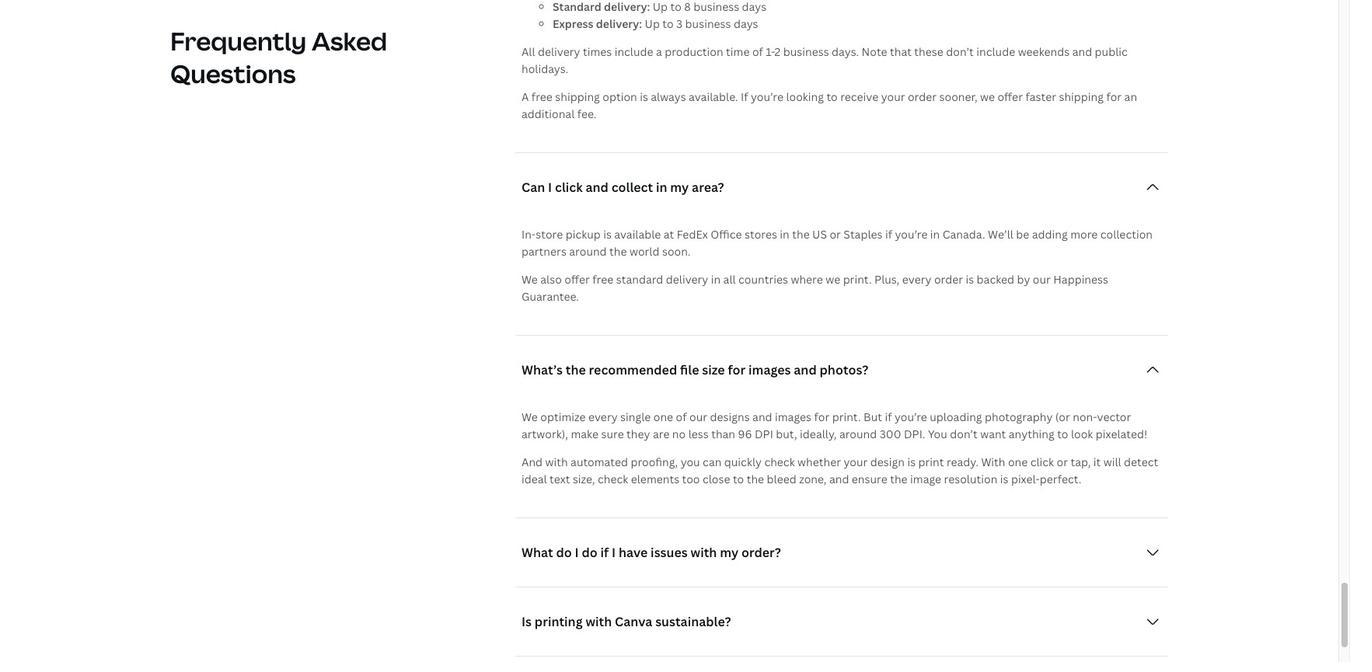 Task type: vqa. For each thing, say whether or not it's contained in the screenshot.
1-
yes



Task type: locate. For each thing, give the bounding box(es) containing it.
free right the a
[[532, 89, 553, 104]]

1 vertical spatial don't
[[950, 427, 978, 441]]

i
[[548, 179, 552, 196], [575, 544, 579, 561], [612, 544, 616, 561]]

0 vertical spatial don't
[[946, 44, 974, 59]]

also
[[541, 272, 562, 287]]

order inside a free shipping option is always available. if you're looking to receive your order sooner, we offer faster shipping for an additional fee.
[[908, 89, 937, 104]]

you're inside we optimize every single one of our designs and images for print. but if you're uploading photography (or non-vector artwork), make sure they are no less than 96 dpi but, ideally, around 300 dpi. you don't want anything to look pixelated!
[[895, 410, 927, 424]]

can i click and collect in my area?
[[522, 179, 724, 196]]

2 do from the left
[[582, 544, 598, 561]]

you're inside in-store pickup is available at fedex office stores in the us or staples if you're in canada. we'll be adding more collection partners around the world soon.
[[895, 227, 928, 242]]

offer right also
[[565, 272, 590, 287]]

0 horizontal spatial my
[[670, 179, 689, 196]]

0 horizontal spatial with
[[545, 455, 568, 469]]

0 horizontal spatial check
[[598, 472, 628, 487]]

one
[[654, 410, 673, 424], [1008, 455, 1028, 469]]

1 vertical spatial check
[[598, 472, 628, 487]]

1 horizontal spatial include
[[977, 44, 1015, 59]]

you
[[928, 427, 948, 441]]

1 horizontal spatial click
[[1031, 455, 1054, 469]]

0 vertical spatial we
[[980, 89, 995, 104]]

order left sooner, on the right top of the page
[[908, 89, 937, 104]]

sure
[[601, 427, 624, 441]]

0 horizontal spatial our
[[690, 410, 708, 424]]

countries
[[739, 272, 788, 287]]

every right plus, on the right of the page
[[902, 272, 932, 287]]

1 horizontal spatial we
[[980, 89, 995, 104]]

offer
[[998, 89, 1023, 104], [565, 272, 590, 287]]

it
[[1094, 455, 1101, 469]]

shipping up fee.
[[555, 89, 600, 104]]

option
[[603, 89, 637, 104]]

around down pickup
[[569, 244, 607, 259]]

check down automated
[[598, 472, 628, 487]]

offer inside a free shipping option is always available. if you're looking to receive your order sooner, we offer faster shipping for an additional fee.
[[998, 89, 1023, 104]]

you're inside a free shipping option is always available. if you're looking to receive your order sooner, we offer faster shipping for an additional fee.
[[751, 89, 784, 104]]

0 vertical spatial one
[[654, 410, 673, 424]]

we up the artwork),
[[522, 410, 538, 424]]

the down quickly at the bottom
[[747, 472, 764, 487]]

0 vertical spatial of
[[752, 44, 763, 59]]

file
[[680, 361, 699, 378]]

0 vertical spatial check
[[765, 455, 795, 469]]

to down (or
[[1057, 427, 1069, 441]]

include left a
[[615, 44, 653, 59]]

1 vertical spatial or
[[1057, 455, 1068, 469]]

whether
[[798, 455, 841, 469]]

0 vertical spatial or
[[830, 227, 841, 242]]

1 horizontal spatial free
[[593, 272, 614, 287]]

print. for for
[[832, 410, 861, 424]]

detect
[[1124, 455, 1159, 469]]

for up ideally,
[[814, 410, 830, 424]]

with inside and with automated proofing, you can quickly check whether your design is print ready. with one click or tap, it will detect ideal text size, check elements too close to the bleed zone, and ensure the image resolution is pixel-perfect.
[[545, 455, 568, 469]]

tap,
[[1071, 455, 1091, 469]]

around inside we optimize every single one of our designs and images for print. but if you're uploading photography (or non-vector artwork), make sure they are no less than 96 dpi but, ideally, around 300 dpi. you don't want anything to look pixelated!
[[840, 427, 877, 441]]

of up no
[[676, 410, 687, 424]]

0 vertical spatial business
[[685, 16, 731, 31]]

have
[[619, 544, 648, 561]]

1 horizontal spatial for
[[814, 410, 830, 424]]

to inside and with automated proofing, you can quickly check whether your design is print ready. with one click or tap, it will detect ideal text size, check elements too close to the bleed zone, and ensure the image resolution is pixel-perfect.
[[733, 472, 744, 487]]

we optimize every single one of our designs and images for print. but if you're uploading photography (or non-vector artwork), make sure they are no less than 96 dpi but, ideally, around 300 dpi. you don't want anything to look pixelated!
[[522, 410, 1148, 441]]

1 horizontal spatial one
[[1008, 455, 1028, 469]]

1 horizontal spatial do
[[582, 544, 598, 561]]

0 vertical spatial every
[[902, 272, 932, 287]]

to down quickly at the bottom
[[733, 472, 744, 487]]

offer inside we also offer free standard delivery in all countries where we print. plus, every order is backed by our happiness guarantee.
[[565, 272, 590, 287]]

or up perfect.
[[1057, 455, 1068, 469]]

with right issues
[[691, 544, 717, 561]]

or right us
[[830, 227, 841, 242]]

you're right staples
[[895, 227, 928, 242]]

for left an
[[1107, 89, 1122, 104]]

2 shipping from the left
[[1059, 89, 1104, 104]]

1 horizontal spatial of
[[752, 44, 763, 59]]

0 vertical spatial if
[[885, 227, 893, 242]]

but,
[[776, 427, 797, 441]]

is printing with canva sustainable?
[[522, 613, 731, 630]]

is right pickup
[[603, 227, 612, 242]]

if right but
[[885, 410, 892, 424]]

anything
[[1009, 427, 1055, 441]]

0 vertical spatial your
[[881, 89, 905, 104]]

for inside dropdown button
[[728, 361, 746, 378]]

we inside we optimize every single one of our designs and images for print. but if you're uploading photography (or non-vector artwork), make sure they are no less than 96 dpi but, ideally, around 300 dpi. you don't want anything to look pixelated!
[[522, 410, 538, 424]]

business
[[685, 16, 731, 31], [783, 44, 829, 59]]

check up the bleed
[[765, 455, 795, 469]]

0 vertical spatial for
[[1107, 89, 1122, 104]]

1 horizontal spatial delivery
[[666, 272, 709, 287]]

1 horizontal spatial my
[[720, 544, 739, 561]]

1 vertical spatial click
[[1031, 455, 1054, 469]]

single
[[620, 410, 651, 424]]

2 vertical spatial if
[[601, 544, 609, 561]]

click up pixel-
[[1031, 455, 1054, 469]]

our up "less"
[[690, 410, 708, 424]]

in inside dropdown button
[[656, 179, 667, 196]]

1 vertical spatial every
[[588, 410, 618, 424]]

0 vertical spatial you're
[[751, 89, 784, 104]]

0 vertical spatial images
[[749, 361, 791, 378]]

if left have
[[601, 544, 609, 561]]

check
[[765, 455, 795, 469], [598, 472, 628, 487]]

available.
[[689, 89, 738, 104]]

express delivery: up to 3 business days
[[553, 16, 758, 31]]

the down available on the left top of page
[[610, 244, 627, 259]]

and
[[522, 455, 543, 469]]

my left order?
[[720, 544, 739, 561]]

one up pixel-
[[1008, 455, 1028, 469]]

if inside dropdown button
[[601, 544, 609, 561]]

around down but
[[840, 427, 877, 441]]

in right collect
[[656, 179, 667, 196]]

you're right the "if"
[[751, 89, 784, 104]]

0 horizontal spatial for
[[728, 361, 746, 378]]

1 vertical spatial your
[[844, 455, 868, 469]]

don't inside we optimize every single one of our designs and images for print. but if you're uploading photography (or non-vector artwork), make sure they are no less than 96 dpi but, ideally, around 300 dpi. you don't want anything to look pixelated!
[[950, 427, 978, 441]]

we right sooner, on the right top of the page
[[980, 89, 995, 104]]

2 vertical spatial you're
[[895, 410, 927, 424]]

include left weekends
[[977, 44, 1015, 59]]

i right can
[[548, 179, 552, 196]]

don't right these
[[946, 44, 974, 59]]

non-
[[1073, 410, 1097, 424]]

1 vertical spatial of
[[676, 410, 687, 424]]

and inside all delivery times include a production time of 1-2 business days. note that these don't include weekends and public holidays.
[[1073, 44, 1092, 59]]

issues
[[651, 544, 688, 561]]

business right 3
[[685, 16, 731, 31]]

collection
[[1101, 227, 1153, 242]]

if
[[741, 89, 748, 104]]

1 vertical spatial business
[[783, 44, 829, 59]]

what's
[[522, 361, 563, 378]]

my inside can i click and collect in my area? dropdown button
[[670, 179, 689, 196]]

all
[[723, 272, 736, 287]]

every up the sure
[[588, 410, 618, 424]]

one up "are"
[[654, 410, 673, 424]]

3
[[676, 16, 683, 31]]

guarantee.
[[522, 289, 579, 304]]

elements
[[631, 472, 680, 487]]

and down the whether
[[829, 472, 849, 487]]

images up but,
[[775, 410, 812, 424]]

backed
[[977, 272, 1015, 287]]

0 vertical spatial delivery
[[538, 44, 580, 59]]

the inside what's the recommended file size for images and photos? dropdown button
[[566, 361, 586, 378]]

if inside we optimize every single one of our designs and images for print. but if you're uploading photography (or non-vector artwork), make sure they are no less than 96 dpi but, ideally, around 300 dpi. you don't want anything to look pixelated!
[[885, 410, 892, 424]]

ideal
[[522, 472, 547, 487]]

make
[[571, 427, 599, 441]]

0 vertical spatial free
[[532, 89, 553, 104]]

print. left plus, on the right of the page
[[843, 272, 872, 287]]

1 vertical spatial with
[[691, 544, 717, 561]]

0 horizontal spatial every
[[588, 410, 618, 424]]

we inside we also offer free standard delivery in all countries where we print. plus, every order is backed by our happiness guarantee.
[[522, 272, 538, 287]]

in-store pickup is available at fedex office stores in the us or staples if you're in canada. we'll be adding more collection partners around the world soon.
[[522, 227, 1153, 259]]

2 horizontal spatial for
[[1107, 89, 1122, 104]]

print. inside we optimize every single one of our designs and images for print. but if you're uploading photography (or non-vector artwork), make sure they are no less than 96 dpi but, ideally, around 300 dpi. you don't want anything to look pixelated!
[[832, 410, 861, 424]]

and up dpi
[[753, 410, 772, 424]]

0 horizontal spatial your
[[844, 455, 868, 469]]

delivery down the soon.
[[666, 272, 709, 287]]

free left standard
[[593, 272, 614, 287]]

0 horizontal spatial one
[[654, 410, 673, 424]]

staples
[[844, 227, 883, 242]]

automated
[[571, 455, 628, 469]]

1 vertical spatial if
[[885, 410, 892, 424]]

1 vertical spatial delivery
[[666, 272, 709, 287]]

is right option
[[640, 89, 648, 104]]

delivery inside all delivery times include a production time of 1-2 business days. note that these don't include weekends and public holidays.
[[538, 44, 580, 59]]

no
[[672, 427, 686, 441]]

free
[[532, 89, 553, 104], [593, 272, 614, 287]]

0 horizontal spatial offer
[[565, 272, 590, 287]]

always
[[651, 89, 686, 104]]

business inside all delivery times include a production time of 1-2 business days. note that these don't include weekends and public holidays.
[[783, 44, 829, 59]]

1 vertical spatial print.
[[832, 410, 861, 424]]

we for we optimize every single one of our designs and images for print. but if you're uploading photography (or non-vector artwork), make sure they are no less than 96 dpi but, ideally, around 300 dpi. you don't want anything to look pixelated!
[[522, 410, 538, 424]]

we left also
[[522, 272, 538, 287]]

canada.
[[943, 227, 986, 242]]

1 vertical spatial free
[[593, 272, 614, 287]]

0 horizontal spatial include
[[615, 44, 653, 59]]

1 vertical spatial around
[[840, 427, 877, 441]]

delivery up holidays. at the left of page
[[538, 44, 580, 59]]

0 horizontal spatial click
[[555, 179, 583, 196]]

to right looking
[[827, 89, 838, 104]]

1 horizontal spatial your
[[881, 89, 905, 104]]

1 vertical spatial we
[[522, 410, 538, 424]]

1 horizontal spatial or
[[1057, 455, 1068, 469]]

0 vertical spatial we
[[522, 272, 538, 287]]

the down design
[[890, 472, 908, 487]]

text
[[550, 472, 570, 487]]

1 vertical spatial we
[[826, 272, 841, 287]]

is
[[640, 89, 648, 104], [603, 227, 612, 242], [966, 272, 974, 287], [908, 455, 916, 469], [1000, 472, 1009, 487]]

1 horizontal spatial i
[[575, 544, 579, 561]]

1 vertical spatial offer
[[565, 272, 590, 287]]

don't down uploading
[[950, 427, 978, 441]]

to left 3
[[663, 16, 674, 31]]

2 we from the top
[[522, 410, 538, 424]]

1 vertical spatial order
[[934, 272, 963, 287]]

2 horizontal spatial i
[[612, 544, 616, 561]]

all delivery times include a production time of 1-2 business days. note that these don't include weekends and public holidays.
[[522, 44, 1128, 76]]

0 horizontal spatial free
[[532, 89, 553, 104]]

the right what's
[[566, 361, 586, 378]]

0 horizontal spatial do
[[556, 544, 572, 561]]

1 horizontal spatial every
[[902, 272, 932, 287]]

print. left but
[[832, 410, 861, 424]]

0 vertical spatial order
[[908, 89, 937, 104]]

0 horizontal spatial i
[[548, 179, 552, 196]]

0 horizontal spatial business
[[685, 16, 731, 31]]

we right where
[[826, 272, 841, 287]]

1 horizontal spatial with
[[586, 613, 612, 630]]

0 horizontal spatial of
[[676, 410, 687, 424]]

offer left faster
[[998, 89, 1023, 104]]

for inside we optimize every single one of our designs and images for print. but if you're uploading photography (or non-vector artwork), make sure they are no less than 96 dpi but, ideally, around 300 dpi. you don't want anything to look pixelated!
[[814, 410, 830, 424]]

2 include from the left
[[977, 44, 1015, 59]]

click right can
[[555, 179, 583, 196]]

(or
[[1056, 410, 1070, 424]]

print. inside we also offer free standard delivery in all countries where we print. plus, every order is backed by our happiness guarantee.
[[843, 272, 872, 287]]

in-
[[522, 227, 536, 242]]

and left public
[[1073, 44, 1092, 59]]

and inside we optimize every single one of our designs and images for print. but if you're uploading photography (or non-vector artwork), make sure they are no less than 96 dpi but, ideally, around 300 dpi. you don't want anything to look pixelated!
[[753, 410, 772, 424]]

i right what on the left bottom
[[575, 544, 579, 561]]

is left backed at the right of page
[[966, 272, 974, 287]]

1 horizontal spatial around
[[840, 427, 877, 441]]

shipping right faster
[[1059, 89, 1104, 104]]

i left have
[[612, 544, 616, 561]]

with left the canva
[[586, 613, 612, 630]]

1 vertical spatial you're
[[895, 227, 928, 242]]

you're up dpi.
[[895, 410, 927, 424]]

free inside a free shipping option is always available. if you're looking to receive your order sooner, we offer faster shipping for an additional fee.
[[532, 89, 553, 104]]

of left '1-' at the top of the page
[[752, 44, 763, 59]]

images right size
[[749, 361, 791, 378]]

1 vertical spatial my
[[720, 544, 739, 561]]

don't inside all delivery times include a production time of 1-2 business days. note that these don't include weekends and public holidays.
[[946, 44, 974, 59]]

0 horizontal spatial or
[[830, 227, 841, 242]]

to
[[663, 16, 674, 31], [827, 89, 838, 104], [1057, 427, 1069, 441], [733, 472, 744, 487]]

0 vertical spatial our
[[1033, 272, 1051, 287]]

1 do from the left
[[556, 544, 572, 561]]

0 vertical spatial with
[[545, 455, 568, 469]]

1 we from the top
[[522, 272, 538, 287]]

0 horizontal spatial around
[[569, 244, 607, 259]]

1 vertical spatial our
[[690, 410, 708, 424]]

if
[[885, 227, 893, 242], [885, 410, 892, 424], [601, 544, 609, 561]]

size,
[[573, 472, 595, 487]]

your right receive
[[881, 89, 905, 104]]

stores
[[745, 227, 777, 242]]

0 horizontal spatial we
[[826, 272, 841, 287]]

shipping
[[555, 89, 600, 104], [1059, 89, 1104, 104]]

order left backed at the right of page
[[934, 272, 963, 287]]

order?
[[742, 544, 781, 561]]

0 vertical spatial around
[[569, 244, 607, 259]]

in left all
[[711, 272, 721, 287]]

0 vertical spatial print.
[[843, 272, 872, 287]]

1 horizontal spatial shipping
[[1059, 89, 1104, 104]]

1 vertical spatial images
[[775, 410, 812, 424]]

my left area?
[[670, 179, 689, 196]]

1 horizontal spatial offer
[[998, 89, 1023, 104]]

if right staples
[[885, 227, 893, 242]]

0 vertical spatial click
[[555, 179, 583, 196]]

can i click and collect in my area? button
[[515, 172, 1168, 203]]

0 horizontal spatial delivery
[[538, 44, 580, 59]]

with
[[545, 455, 568, 469], [691, 544, 717, 561], [586, 613, 612, 630]]

is printing with canva sustainable? button
[[515, 606, 1168, 637]]

do right what on the left bottom
[[556, 544, 572, 561]]

1 horizontal spatial business
[[783, 44, 829, 59]]

we
[[980, 89, 995, 104], [826, 272, 841, 287]]

0 horizontal spatial shipping
[[555, 89, 600, 104]]

2 vertical spatial with
[[586, 613, 612, 630]]

your up the ensure
[[844, 455, 868, 469]]

your
[[881, 89, 905, 104], [844, 455, 868, 469]]

around inside in-store pickup is available at fedex office stores in the us or staples if you're in canada. we'll be adding more collection partners around the world soon.
[[569, 244, 607, 259]]

1 vertical spatial one
[[1008, 455, 1028, 469]]

look
[[1071, 427, 1093, 441]]

1 horizontal spatial our
[[1033, 272, 1051, 287]]

for right size
[[728, 361, 746, 378]]

and with automated proofing, you can quickly check whether your design is print ready. with one click or tap, it will detect ideal text size, check elements too close to the bleed zone, and ensure the image resolution is pixel-perfect.
[[522, 455, 1159, 487]]

business right 2 on the top right of the page
[[783, 44, 829, 59]]

in inside we also offer free standard delivery in all countries where we print. plus, every order is backed by our happiness guarantee.
[[711, 272, 721, 287]]

our right by
[[1033, 272, 1051, 287]]

do left have
[[582, 544, 598, 561]]

of
[[752, 44, 763, 59], [676, 410, 687, 424]]

that
[[890, 44, 912, 59]]

images inside we optimize every single one of our designs and images for print. but if you're uploading photography (or non-vector artwork), make sure they are no less than 96 dpi but, ideally, around 300 dpi. you don't want anything to look pixelated!
[[775, 410, 812, 424]]

around
[[569, 244, 607, 259], [840, 427, 877, 441]]

1 vertical spatial for
[[728, 361, 746, 378]]

frequently asked questions
[[170, 24, 387, 90]]

available
[[614, 227, 661, 242]]

2 vertical spatial for
[[814, 410, 830, 424]]

0 vertical spatial my
[[670, 179, 689, 196]]

0 vertical spatial offer
[[998, 89, 1023, 104]]

a
[[522, 89, 529, 104]]

and inside and with automated proofing, you can quickly check whether your design is print ready. with one click or tap, it will detect ideal text size, check elements too close to the bleed zone, and ensure the image resolution is pixel-perfect.
[[829, 472, 849, 487]]

more
[[1071, 227, 1098, 242]]

with up the text in the left of the page
[[545, 455, 568, 469]]

96
[[738, 427, 752, 441]]



Task type: describe. For each thing, give the bounding box(es) containing it.
standard
[[616, 272, 663, 287]]

your inside a free shipping option is always available. if you're looking to receive your order sooner, we offer faster shipping for an additional fee.
[[881, 89, 905, 104]]

print. for we
[[843, 272, 872, 287]]

design
[[871, 455, 905, 469]]

ensure
[[852, 472, 888, 487]]

we also offer free standard delivery in all countries where we print. plus, every order is backed by our happiness guarantee.
[[522, 272, 1109, 304]]

times
[[583, 44, 612, 59]]

printing
[[535, 613, 583, 630]]

dpi.
[[904, 427, 926, 441]]

every inside we optimize every single one of our designs and images for print. but if you're uploading photography (or non-vector artwork), make sure they are no less than 96 dpi but, ideally, around 300 dpi. you don't want anything to look pixelated!
[[588, 410, 618, 424]]

is inside in-store pickup is available at fedex office stores in the us or staples if you're in canada. we'll be adding more collection partners around the world soon.
[[603, 227, 612, 242]]

one inside and with automated proofing, you can quickly check whether your design is print ready. with one click or tap, it will detect ideal text size, check elements too close to the bleed zone, and ensure the image resolution is pixel-perfect.
[[1008, 455, 1028, 469]]

photos?
[[820, 361, 869, 378]]

than
[[711, 427, 736, 441]]

by
[[1017, 272, 1030, 287]]

designs
[[710, 410, 750, 424]]

of inside we optimize every single one of our designs and images for print. but if you're uploading photography (or non-vector artwork), make sure they are no less than 96 dpi but, ideally, around 300 dpi. you don't want anything to look pixelated!
[[676, 410, 687, 424]]

size
[[702, 361, 725, 378]]

is down the with
[[1000, 472, 1009, 487]]

one inside we optimize every single one of our designs and images for print. but if you're uploading photography (or non-vector artwork), make sure they are no less than 96 dpi but, ideally, around 300 dpi. you don't want anything to look pixelated!
[[654, 410, 673, 424]]

what
[[522, 544, 553, 561]]

holidays.
[[522, 61, 569, 76]]

is inside a free shipping option is always available. if you're looking to receive your order sooner, we offer faster shipping for an additional fee.
[[640, 89, 648, 104]]

order inside we also offer free standard delivery in all countries where we print. plus, every order is backed by our happiness guarantee.
[[934, 272, 963, 287]]

with
[[981, 455, 1006, 469]]

to inside we optimize every single one of our designs and images for print. but if you're uploading photography (or non-vector artwork), make sure they are no less than 96 dpi but, ideally, around 300 dpi. you don't want anything to look pixelated!
[[1057, 427, 1069, 441]]

dpi
[[755, 427, 773, 441]]

every inside we also offer free standard delivery in all countries where we print. plus, every order is backed by our happiness guarantee.
[[902, 272, 932, 287]]

vector
[[1097, 410, 1131, 424]]

are
[[653, 427, 670, 441]]

1 horizontal spatial check
[[765, 455, 795, 469]]

note
[[862, 44, 888, 59]]

questions
[[170, 57, 296, 90]]

in right the stores
[[780, 227, 790, 242]]

optimize
[[541, 410, 586, 424]]

we for we also offer free standard delivery in all countries where we print. plus, every order is backed by our happiness guarantee.
[[522, 272, 538, 287]]

photography
[[985, 410, 1053, 424]]

1 shipping from the left
[[555, 89, 600, 104]]

and left photos?
[[794, 361, 817, 378]]

your inside and with automated proofing, you can quickly check whether your design is print ready. with one click or tap, it will detect ideal text size, check elements too close to the bleed zone, and ensure the image resolution is pixel-perfect.
[[844, 455, 868, 469]]

fee.
[[577, 106, 597, 121]]

asked
[[312, 24, 387, 58]]

faster
[[1026, 89, 1057, 104]]

where
[[791, 272, 823, 287]]

what's the recommended file size for images and photos? button
[[515, 354, 1168, 385]]

plus,
[[875, 272, 900, 287]]

our inside we optimize every single one of our designs and images for print. but if you're uploading photography (or non-vector artwork), make sure they are no less than 96 dpi but, ideally, around 300 dpi. you don't want anything to look pixelated!
[[690, 410, 708, 424]]

want
[[981, 427, 1006, 441]]

to inside a free shipping option is always available. if you're looking to receive your order sooner, we offer faster shipping for an additional fee.
[[827, 89, 838, 104]]

for inside a free shipping option is always available. if you're looking to receive your order sooner, we offer faster shipping for an additional fee.
[[1107, 89, 1122, 104]]

ideally,
[[800, 427, 837, 441]]

soon.
[[662, 244, 691, 259]]

collect
[[612, 179, 653, 196]]

can
[[522, 179, 545, 196]]

we'll
[[988, 227, 1014, 242]]

images inside what's the recommended file size for images and photos? dropdown button
[[749, 361, 791, 378]]

these
[[915, 44, 944, 59]]

days
[[734, 16, 758, 31]]

is inside we also offer free standard delivery in all countries where we print. plus, every order is backed by our happiness guarantee.
[[966, 272, 974, 287]]

we inside we also offer free standard delivery in all countries where we print. plus, every order is backed by our happiness guarantee.
[[826, 272, 841, 287]]

fedex
[[677, 227, 708, 242]]

but
[[864, 410, 882, 424]]

too
[[682, 472, 700, 487]]

and left collect
[[586, 179, 609, 196]]

300
[[880, 427, 901, 441]]

partners
[[522, 244, 567, 259]]

at
[[664, 227, 674, 242]]

quickly
[[724, 455, 762, 469]]

can
[[703, 455, 722, 469]]

or inside in-store pickup is available at fedex office stores in the us or staples if you're in canada. we'll be adding more collection partners around the world soon.
[[830, 227, 841, 242]]

days.
[[832, 44, 859, 59]]

my inside what do i do if i have issues with my order? dropdown button
[[720, 544, 739, 561]]

uploading
[[930, 410, 982, 424]]

sustainable?
[[655, 613, 731, 630]]

is left print
[[908, 455, 916, 469]]

weekends
[[1018, 44, 1070, 59]]

a
[[656, 44, 662, 59]]

express
[[553, 16, 594, 31]]

we inside a free shipping option is always available. if you're looking to receive your order sooner, we offer faster shipping for an additional fee.
[[980, 89, 995, 104]]

2 horizontal spatial with
[[691, 544, 717, 561]]

click inside dropdown button
[[555, 179, 583, 196]]

if inside in-store pickup is available at fedex office stores in the us or staples if you're in canada. we'll be adding more collection partners around the world soon.
[[885, 227, 893, 242]]

an
[[1125, 89, 1137, 104]]

pixel-
[[1011, 472, 1040, 487]]

of inside all delivery times include a production time of 1-2 business days. note that these don't include weekends and public holidays.
[[752, 44, 763, 59]]

what's the recommended file size for images and photos?
[[522, 361, 869, 378]]

world
[[630, 244, 660, 259]]

public
[[1095, 44, 1128, 59]]

area?
[[692, 179, 724, 196]]

click inside and with automated proofing, you can quickly check whether your design is print ready. with one click or tap, it will detect ideal text size, check elements too close to the bleed zone, and ensure the image resolution is pixel-perfect.
[[1031, 455, 1054, 469]]

recommended
[[589, 361, 677, 378]]

up
[[645, 16, 660, 31]]

print
[[919, 455, 944, 469]]

canva
[[615, 613, 653, 630]]

in left canada.
[[930, 227, 940, 242]]

artwork),
[[522, 427, 568, 441]]

what do i do if i have issues with my order?
[[522, 544, 781, 561]]

a free shipping option is always available. if you're looking to receive your order sooner, we offer faster shipping for an additional fee.
[[522, 89, 1137, 121]]

is
[[522, 613, 532, 630]]

happiness
[[1054, 272, 1109, 287]]

receive
[[841, 89, 879, 104]]

delivery inside we also offer free standard delivery in all countries where we print. plus, every order is backed by our happiness guarantee.
[[666, 272, 709, 287]]

office
[[711, 227, 742, 242]]

free inside we also offer free standard delivery in all countries where we print. plus, every order is backed by our happiness guarantee.
[[593, 272, 614, 287]]

ready.
[[947, 455, 979, 469]]

will
[[1104, 455, 1122, 469]]

1 include from the left
[[615, 44, 653, 59]]

the left us
[[792, 227, 810, 242]]

our inside we also offer free standard delivery in all countries where we print. plus, every order is backed by our happiness guarantee.
[[1033, 272, 1051, 287]]

or inside and with automated proofing, you can quickly check whether your design is print ready. with one click or tap, it will detect ideal text size, check elements too close to the bleed zone, and ensure the image resolution is pixel-perfect.
[[1057, 455, 1068, 469]]



